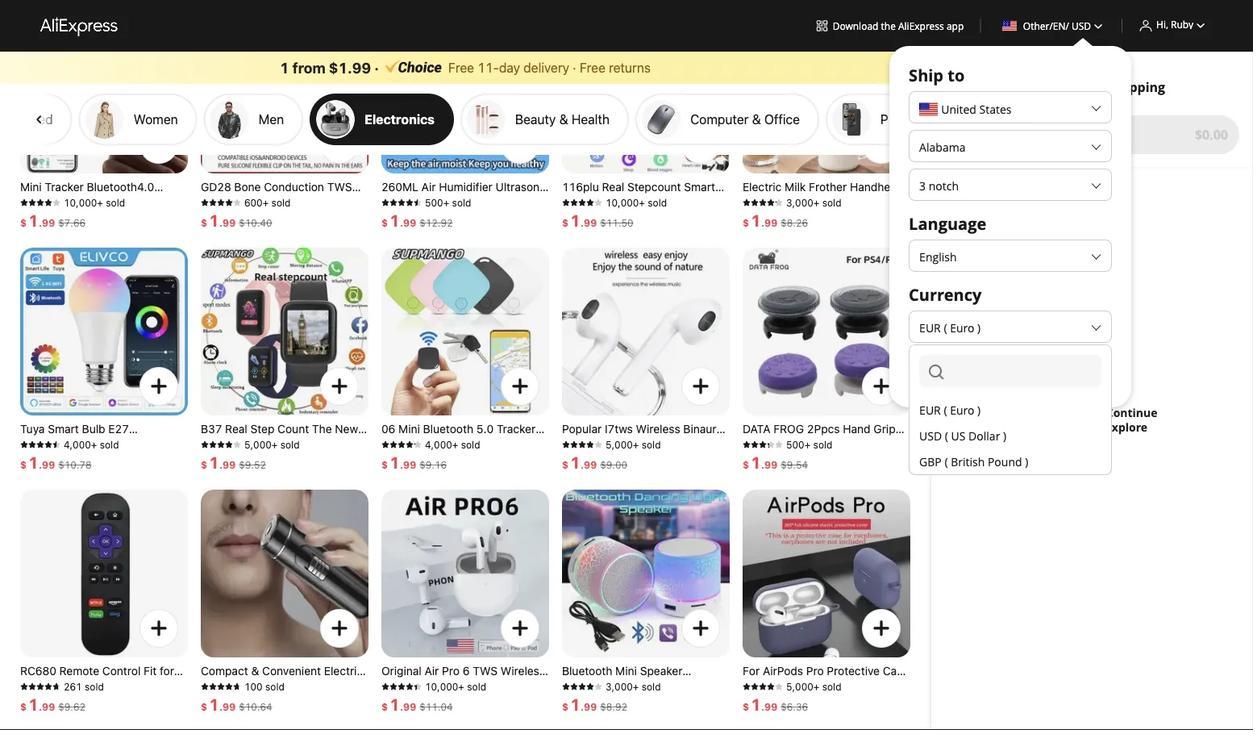 Task type: describe. For each thing, give the bounding box(es) containing it.
smart down the function
[[623, 209, 654, 223]]

tuya smart bulb e27 wifi/bluetooth dimmable led light bulb rgbcw 100-240v smart life app control support alexa google home
[[20, 422, 184, 494]]

3,000+ for milk
[[787, 197, 820, 208]]

0 vertical spatial -
[[277, 679, 282, 692]]

thumb
[[857, 451, 893, 465]]

1 vertical spatial speaker
[[610, 679, 652, 692]]

subwoofer
[[632, 693, 688, 707]]

control inside rc680 remote control fit for roku 1 2 3 4 lt se dvp sd hd x rk-nahs
[[102, 664, 141, 678]]

android inside original air pro 6 tws wireless bluetooth earphones headphones mini earpone headset for xiaomi android apple iphone earbuds
[[487, 708, 528, 721]]

whisk
[[786, 238, 817, 252]]

500+ for air
[[425, 197, 450, 208]]

$9.16
[[420, 459, 447, 470]]

0 horizontal spatial ·
[[375, 59, 379, 76]]

for down 'rise'
[[848, 480, 865, 494]]

states
[[980, 102, 1012, 117]]

cappuccino
[[780, 209, 842, 223]]

) down currency
[[978, 320, 981, 335]]

. for compact & convenient electric razor for men - usb rechargeable, wet & dry, easy one-button use - perfect for home, car & travel!
[[219, 701, 223, 712]]

rgbcw
[[76, 451, 117, 465]]

mini inside 06 mini bluetooth 5.0 tracker antilost device round pet kids bag wallet tracking smart finder locator
[[399, 422, 420, 436]]

for inside bluetooth mini speaker wireless speaker colorful led tf card usb subwoofer portable mp3 music sound column for pc phone
[[605, 722, 622, 730]]

roku
[[20, 679, 46, 692]]

fully
[[313, 466, 337, 479]]

silicone
[[743, 679, 784, 692]]

mp3
[[609, 708, 633, 721]]

headset inside for airpods pro protective case silicone new solid color apple bluetooth headset soft case protective cover
[[796, 693, 840, 707]]

$ for popular i7tws wireless binaural bluetooth headset in ear earplugs i7 invisible mini one piece dropshipping
[[562, 459, 569, 470]]

) up dollar
[[978, 402, 981, 418]]

1 inside rc680 remote control fit for roku 1 2 3 4 lt se dvp sd hd x rk-nahs
[[49, 679, 56, 692]]

kids inside 06 mini bluetooth 5.0 tracker antilost device round pet kids bag wallet tracking smart finder locator
[[523, 437, 545, 450]]

$ for 06 mini bluetooth 5.0 tracker antilost device round pet kids bag wallet tracking smart finder locator
[[382, 459, 388, 470]]

( left us
[[945, 428, 949, 443]]

 for original air pro 6 tws wireless bluetooth earphones headphones mini earpone headset for xiaomi android apple iphone earbuds
[[507, 616, 533, 641]]

1 left from
[[280, 59, 289, 76]]

smart up "$ 1 . 9 9 $7.66" in the top of the page
[[20, 195, 51, 208]]

1 for original air pro 6 tws wireless bluetooth earphones headphones mini earpone headset for xiaomi android apple iphone earbuds
[[390, 695, 400, 714]]

control inside tuya smart bulb e27 wifi/bluetooth dimmable led light bulb rgbcw 100-240v smart life app control support alexa google home
[[101, 466, 139, 479]]

lightweight
[[224, 209, 285, 223]]

en
[[1053, 19, 1066, 32]]

aliexpress
[[899, 19, 945, 32]]

for down easy
[[338, 708, 352, 721]]

$ 1 . 9 9 $9.62
[[20, 695, 86, 714]]

alexa
[[20, 480, 48, 494]]

 for data frog 2ppcs hand grip extenders caps for ps4 ps5 xbox one gamepad thumb stick grips high/low rise covers accessories for ps4
[[869, 374, 895, 399]]

men up conduction
[[259, 111, 284, 127]]

 for for airpods pro protective case silicone new solid color apple bluetooth headset soft case protective cover
[[869, 616, 895, 641]]

) right dollar
[[1004, 428, 1007, 443]]

portable inside bluetooth mini speaker wireless speaker colorful led tf card usb subwoofer portable mp3 music sound column for pc phone
[[562, 708, 606, 721]]

$0.00
[[1196, 126, 1229, 143]]

suitable
[[654, 224, 696, 237]]

$ 1 . 9 9 $9.16
[[382, 453, 447, 472]]

smart up wifi/bluetooth
[[48, 422, 79, 436]]

v5.3
[[323, 195, 348, 208]]

download the aliexpress app
[[833, 19, 964, 32]]

$ for mini tracker bluetooth4.0 smart locator smart anti lost device locator mobile keys pet kids finder for apple
[[20, 217, 27, 228]]

pet inside mini tracker bluetooth4.0 smart locator smart anti lost device locator mobile keys pet kids finder for apple
[[167, 209, 184, 223]]

$ 1 . 9 9 $7.66
[[20, 211, 86, 230]]

$ 1 . 9 9 $6.36
[[743, 695, 808, 714]]

mic
[[343, 224, 362, 237]]

one-
[[201, 708, 227, 721]]

1 vertical spatial -
[[289, 708, 294, 721]]

1 for mini tracker bluetooth4.0 smart locator smart anti lost device locator mobile keys pet kids finder for apple
[[28, 211, 39, 230]]

app
[[947, 19, 964, 32]]

bluetooth inside popular i7tws wireless binaural bluetooth headset in ear earplugs i7 invisible mini one piece dropshipping
[[562, 437, 613, 450]]

for right suitable
[[699, 224, 716, 237]]

. for rc680 remote control fit for roku 1 2 3 4 lt se dvp sd hd x rk-nahs
[[39, 701, 42, 712]]

wireless inside original air pro 6 tws wireless bluetooth earphones headphones mini earpone headset for xiaomi android apple iphone earbuds
[[501, 664, 545, 678]]

gd28
[[201, 180, 231, 194]]

new inside for airpods pro protective case silicone new solid color apple bluetooth headset soft case protective cover
[[787, 679, 810, 692]]

$ 1 . 9 9 $8.92
[[562, 695, 628, 714]]

 for electric milk frother handheld mixer coffee foamer egg beater cappuccino stirrer mini portable blenders home kitchen whisk tool
[[869, 132, 895, 157]]

device inside 06 mini bluetooth 5.0 tracker antilost device round pet kids bag wallet tracking smart finder locator
[[428, 437, 463, 450]]

1 for 116plu real stepcount smart watch multi function step connected smart watch for men and women suitable for and android
[[570, 211, 581, 230]]

$ for rc680 remote control fit for roku 1 2 3 4 lt se dvp sd hd x rk-nahs
[[20, 701, 27, 712]]

$ for for airpods pro protective case silicone new solid color apple bluetooth headset soft case protective cover
[[743, 701, 750, 712]]

5,000+ for real
[[244, 439, 278, 450]]

$8.92
[[600, 701, 628, 712]]

watch up suitable
[[657, 209, 690, 223]]

b37 real step count the new rechargeable smart watch men and women fitness watch phone connection is fully compati
[[201, 422, 368, 494]]

soft
[[843, 693, 865, 707]]

kids inside mini tracker bluetooth4.0 smart locator smart anti lost device locator mobile keys pet kids finder for apple
[[20, 224, 43, 237]]

wallet
[[405, 451, 437, 465]]

. for b37 real step count the new rechargeable smart watch men and women fitness watch phone connection is fully compati
[[219, 459, 223, 470]]

original air pro 6 tws wireless bluetooth earphones headphones mini earpone headset for xiaomi android apple iphone earbuds
[[382, 664, 545, 730]]

foamer
[[812, 195, 852, 208]]

watch down "the"
[[310, 437, 343, 450]]

for up suitable
[[693, 209, 710, 223]]

language
[[909, 212, 987, 234]]

1 horizontal spatial and
[[562, 238, 583, 252]]

essential
[[497, 209, 544, 223]]

frother
[[809, 180, 847, 194]]

sold for antilost
[[461, 439, 480, 450]]

computer & office
[[691, 111, 800, 127]]

0 vertical spatial phone
[[881, 111, 918, 127]]

( down currency
[[944, 320, 948, 335]]

tool
[[820, 238, 842, 252]]

4
[[79, 679, 86, 692]]

headphones inside original air pro 6 tws wireless bluetooth earphones headphones mini earpone headset for xiaomi android apple iphone earbuds
[[382, 693, 448, 707]]

step inside b37 real step count the new rechargeable smart watch men and women fitness watch phone connection is fully compati
[[251, 422, 275, 436]]

to inside the no items yet? continue shopping to explore more.
[[1091, 419, 1103, 435]]

electric inside compact & convenient electric razor for men - usb rechargeable, wet & dry, easy one-button use - perfect for home, car & travel!
[[324, 664, 363, 678]]

solid
[[813, 679, 839, 692]]

( right gbp
[[945, 454, 948, 469]]

bluetooth mini speaker wireless speaker colorful led tf card usb subwoofer portable mp3 music sound column for pc phone
[[562, 664, 721, 730]]

0 vertical spatial case
[[883, 664, 909, 678]]

milk
[[785, 180, 806, 194]]

2 free from the left
[[580, 60, 606, 75]]

led for bluetooth mini speaker wireless speaker colorful led tf card usb subwoofer portable mp3 music sound column for pc phone
[[700, 679, 721, 692]]

1 vertical spatial 3
[[920, 178, 926, 193]]

sold for smart
[[106, 197, 125, 208]]

real for b37
[[225, 422, 248, 436]]

. for original air pro 6 tws wireless bluetooth earphones headphones mini earpone headset for xiaomi android apple iphone earbuds
[[400, 701, 403, 712]]

hd
[[165, 679, 182, 692]]

1 free from the left
[[449, 60, 474, 75]]

notch
[[929, 178, 959, 193]]

usb for wireless
[[607, 693, 629, 707]]

600+
[[244, 197, 269, 208]]

$9.52
[[239, 459, 266, 470]]

1 vertical spatial locator
[[59, 209, 98, 223]]

1 from $1.99 ·
[[280, 59, 379, 76]]

portable inside 260ml air humidifier ultrasonic mini aromatherapy diffuser portable sprayer usb essential oil atomizer led lamp for home car
[[382, 209, 425, 223]]

apple inside for airpods pro protective case silicone new solid color apple bluetooth headset soft case protective cover
[[873, 679, 903, 692]]

0
[[960, 126, 968, 143]]

for inside for airpods pro protective case silicone new solid color apple bluetooth headset soft case protective cover
[[743, 664, 760, 678]]

gbp
[[920, 454, 942, 469]]

bone
[[234, 180, 261, 194]]

wireless inside bluetooth mini speaker wireless speaker colorful led tf card usb subwoofer portable mp3 music sound column for pc phone
[[562, 679, 607, 692]]

( up 'usd ( us dollar )'
[[944, 402, 948, 418]]

) right pound
[[1026, 454, 1029, 469]]

compact & convenient electric razor for men - usb rechargeable, wet & dry, easy one-button use - perfect for home, car & travel!
[[201, 664, 363, 730]]

10,000+ for pro
[[425, 681, 465, 692]]


[[32, 112, 47, 127]]

step inside 116plu real stepcount smart watch multi function step connected smart watch for men and women suitable for and android
[[675, 195, 699, 208]]

1 horizontal spatial ·
[[573, 60, 577, 75]]

conduction
[[264, 180, 324, 194]]

5,000+ sold for step
[[244, 439, 300, 450]]

 for b37 real step count the new rechargeable smart watch men and women fitness watch phone connection is fully compati
[[327, 374, 353, 399]]

 for bluetooth mini speaker wireless speaker colorful led tf card usb subwoofer portable mp3 music sound column for pc phone
[[688, 616, 714, 641]]

1 for data frog 2ppcs hand grip extenders caps for ps4 ps5 xbox one gamepad thumb stick grips high/low rise covers accessories for ps4
[[751, 453, 762, 472]]

sold for bluetooth
[[272, 197, 291, 208]]

x
[[20, 693, 28, 707]]

0 vertical spatial women
[[134, 111, 178, 127]]

for up 'rechargeable,'
[[234, 679, 248, 692]]

pro for 6
[[442, 664, 460, 678]]

car inside compact & convenient electric razor for men - usb rechargeable, wet & dry, easy one-button use - perfect for home, car & travel!
[[238, 722, 256, 730]]

sold for dimmable
[[100, 439, 119, 450]]

500+ sold for 2ppcs
[[787, 439, 833, 450]]

pet inside 06 mini bluetooth 5.0 tracker antilost device round pet kids bag wallet tracking smart finder locator
[[503, 437, 520, 450]]

. for mini tracker bluetooth4.0 smart locator smart anti lost device locator mobile keys pet kids finder for apple
[[39, 217, 42, 228]]

smart up the mobile
[[97, 195, 128, 208]]

0 vertical spatial locator
[[54, 195, 94, 208]]

smart up alexa
[[20, 466, 51, 479]]

3,000+ sold for frother
[[787, 197, 842, 208]]

led for tuya smart bulb e27 wifi/bluetooth dimmable led light bulb rgbcw 100-240v smart life app control support alexa google home
[[155, 437, 176, 450]]

. for data frog 2ppcs hand grip extenders caps for ps4 ps5 xbox one gamepad thumb stick grips high/low rise covers accessories for ps4
[[762, 459, 765, 470]]

1 horizontal spatial protective
[[827, 664, 880, 678]]

dropshipping
[[594, 466, 664, 479]]

5.0
[[477, 422, 494, 436]]

united
[[942, 102, 977, 117]]

100
[[244, 681, 263, 692]]

. for electric milk frother handheld mixer coffee foamer egg beater cappuccino stirrer mini portable blenders home kitchen whisk tool
[[762, 217, 765, 228]]

gamepad
[[803, 451, 853, 465]]

phone inside bluetooth mini speaker wireless speaker colorful led tf card usb subwoofer portable mp3 music sound column for pc phone
[[643, 722, 676, 730]]

gd28 bone conduction tws headphones bluetooth v5.3 ear clip lightweight business sports game headset with mic noise reduction
[[201, 180, 368, 252]]

for inside 260ml air humidifier ultrasonic mini aromatherapy diffuser portable sprayer usb essential oil atomizer led lamp for home car
[[504, 224, 518, 237]]

compati
[[201, 480, 245, 494]]

0 horizontal spatial protective
[[743, 708, 796, 721]]

electric inside electric milk frother handheld mixer coffee foamer egg beater cappuccino stirrer mini portable blenders home kitchen whisk tool
[[743, 180, 782, 194]]

e27
[[108, 422, 129, 436]]

original
[[382, 664, 422, 678]]

shopping
[[1037, 419, 1088, 435]]

1 horizontal spatial usd
[[1072, 19, 1092, 32]]

hi,
[[1157, 17, 1169, 31]]

$9.54
[[781, 459, 808, 470]]

usd ( us dollar )
[[920, 428, 1007, 443]]

anti
[[131, 195, 152, 208]]

finder for locator
[[382, 466, 414, 479]]

explore
[[1106, 419, 1148, 435]]

men inside b37 real step count the new rechargeable smart watch men and women fitness watch phone connection is fully compati
[[346, 437, 368, 450]]

rc680
[[20, 664, 56, 678]]

tf
[[562, 693, 576, 707]]

bag
[[382, 451, 402, 465]]

i7
[[611, 451, 621, 465]]

earplugs
[[562, 451, 608, 465]]

connection
[[237, 466, 297, 479]]

sold for coffee
[[823, 197, 842, 208]]

. for for airpods pro protective case silicone new solid color apple bluetooth headset soft case protective cover
[[762, 701, 765, 712]]

10,000+ sold for locator
[[64, 197, 125, 208]]

car inside 260ml air humidifier ultrasonic mini aromatherapy diffuser portable sprayer usb essential oil atomizer led lamp for home car
[[416, 238, 434, 252]]

 for 06 mini bluetooth 5.0 tracker antilost device round pet kids bag wallet tracking smart finder locator
[[507, 374, 533, 399]]

ear for binaural
[[675, 437, 692, 450]]

sold for extenders
[[814, 439, 833, 450]]

phone inside b37 real step count the new rechargeable smart watch men and women fitness watch phone connection is fully compati
[[201, 466, 234, 479]]

& up 100
[[251, 664, 259, 678]]

1 for rc680 remote control fit for roku 1 2 3 4 lt se dvp sd hd x rk-nahs
[[28, 695, 39, 714]]

2 horizontal spatial and
[[588, 224, 609, 237]]

rechargeable
[[201, 437, 272, 450]]

sold for headset
[[642, 439, 661, 450]]

bluetooth inside bluetooth mini speaker wireless speaker colorful led tf card usb subwoofer portable mp3 music sound column for pc phone
[[562, 664, 613, 678]]

1 for compact & convenient electric razor for men - usb rechargeable, wet & dry, easy one-button use - perfect for home, car & travel!
[[209, 695, 219, 714]]

for left free
[[1060, 78, 1078, 96]]

watch down 116plu
[[562, 195, 595, 208]]

tws inside original air pro 6 tws wireless bluetooth earphones headphones mini earpone headset for xiaomi android apple iphone earbuds
[[473, 664, 498, 678]]

home,
[[201, 722, 235, 730]]

rk-
[[31, 693, 49, 707]]

ps5
[[872, 437, 893, 450]]

0 horizontal spatial to
[[948, 64, 965, 86]]

tracker inside mini tracker bluetooth4.0 smart locator smart anti lost device locator mobile keys pet kids finder for apple
[[45, 180, 84, 194]]

kitchen
[[743, 238, 782, 252]]

1 vertical spatial bulb
[[49, 451, 73, 465]]

accessories inside data frog 2ppcs hand grip extenders caps for ps4 ps5 xbox one gamepad thumb stick grips high/low rise covers accessories for ps4
[[782, 480, 845, 494]]

new inside b37 real step count the new rechargeable smart watch men and women fitness watch phone connection is fully compati
[[335, 422, 358, 436]]

3 inside rc680 remote control fit for roku 1 2 3 4 lt se dvp sd hd x rk-nahs
[[69, 679, 76, 692]]

$12.92
[[420, 217, 453, 228]]

locator inside 06 mini bluetooth 5.0 tracker antilost device round pet kids bag wallet tracking smart finder locator
[[417, 466, 457, 479]]

for inside original air pro 6 tws wireless bluetooth earphones headphones mini earpone headset for xiaomi android apple iphone earbuds
[[428, 708, 445, 721]]

for up gamepad
[[828, 437, 845, 450]]

1 eur ( euro ) from the top
[[920, 320, 981, 335]]

 for mini tracker bluetooth4.0 smart locator smart anti lost device locator mobile keys pet kids finder for apple
[[146, 132, 172, 157]]

mini inside popular i7tws wireless binaural bluetooth headset in ear earplugs i7 invisible mini one piece dropshipping
[[669, 451, 691, 465]]

& down use on the left bottom of page
[[259, 722, 267, 730]]

bluetooth inside original air pro 6 tws wireless bluetooth earphones headphones mini earpone headset for xiaomi android apple iphone earbuds
[[382, 679, 432, 692]]

home inside 260ml air humidifier ultrasonic mini aromatherapy diffuser portable sprayer usb essential oil atomizer led lamp for home car
[[382, 238, 412, 252]]

watch up fully
[[307, 451, 340, 465]]

$ for bluetooth mini speaker wireless speaker colorful led tf card usb subwoofer portable mp3 music sound column for pc phone
[[562, 701, 569, 712]]

color
[[842, 679, 870, 692]]

stick
[[743, 466, 769, 479]]

6
[[463, 664, 470, 678]]

pro for protective
[[807, 664, 824, 678]]

0 vertical spatial accessories
[[921, 111, 992, 127]]

260ml air humidifier ultrasonic mini aromatherapy diffuser portable sprayer usb essential oil atomizer led lamp for home car
[[382, 180, 549, 252]]

bluetooth inside 06 mini bluetooth 5.0 tracker antilost device round pet kids bag wallet tracking smart finder locator
[[423, 422, 474, 436]]

caps
[[798, 437, 825, 450]]

smart inside 06 mini bluetooth 5.0 tracker antilost device round pet kids bag wallet tracking smart finder locator
[[488, 451, 519, 465]]

mini tracker bluetooth4.0 smart locator smart anti lost device locator mobile keys pet kids finder for apple
[[20, 180, 184, 237]]

data frog 2ppcs hand grip extenders caps for ps4 ps5 xbox one gamepad thumb stick grips high/low rise covers accessories for ps4
[[743, 422, 896, 494]]



Task type: vqa. For each thing, say whether or not it's contained in the screenshot.
the No
yes



Task type: locate. For each thing, give the bounding box(es) containing it.
and inside b37 real step count the new rechargeable smart watch men and women fitness watch phone connection is fully compati
[[201, 451, 222, 465]]

1 vertical spatial wireless
[[501, 664, 545, 678]]

1 horizontal spatial 10,000+
[[425, 681, 465, 692]]

bluetooth down original
[[382, 679, 432, 692]]

0 horizontal spatial finder
[[46, 224, 79, 237]]

- up travel! at the bottom of the page
[[289, 708, 294, 721]]

1 vertical spatial 3,000+
[[606, 681, 639, 692]]

ship
[[909, 64, 944, 86]]

$ inside $ 1 . 9 9 $9.16
[[382, 459, 388, 470]]

100-
[[121, 451, 147, 465]]

10,000+ sold for smart
[[606, 197, 667, 208]]

. inside $ 1 . 9 9 $10.78
[[39, 459, 42, 470]]

4,000+ sold for bulb
[[64, 439, 119, 450]]

rc680 remote control fit for roku 1 2 3 4 lt se dvp sd hd x rk-nahs
[[20, 664, 182, 707]]

women inside 116plu real stepcount smart watch multi function step connected smart watch for men and women suitable for and android
[[612, 224, 651, 237]]

0 horizontal spatial usd
[[920, 428, 942, 443]]

mini inside 260ml air humidifier ultrasonic mini aromatherapy diffuser portable sprayer usb essential oil atomizer led lamp for home car
[[382, 195, 403, 208]]

. inside "$ 1 . 9 9 $7.66"
[[39, 217, 42, 228]]

1 for bluetooth mini speaker wireless speaker colorful led tf card usb subwoofer portable mp3 music sound column for pc phone
[[570, 695, 581, 714]]

.
[[39, 217, 42, 228], [219, 217, 223, 228], [400, 217, 403, 228], [581, 217, 584, 228], [762, 217, 765, 228], [39, 459, 42, 470], [219, 459, 223, 470], [400, 459, 403, 470], [581, 459, 584, 470], [762, 459, 765, 470], [39, 701, 42, 712], [219, 701, 223, 712], [400, 701, 403, 712], [581, 701, 584, 712], [762, 701, 765, 712]]

function
[[627, 195, 672, 208]]

antilost
[[382, 437, 425, 450]]

euro down currency
[[951, 320, 975, 335]]

3,000+ up cappuccino
[[787, 197, 820, 208]]

mini inside electric milk frother handheld mixer coffee foamer egg beater cappuccino stirrer mini portable blenders home kitchen whisk tool
[[881, 209, 903, 223]]

headset up iphone
[[382, 708, 425, 721]]

for inside mini tracker bluetooth4.0 smart locator smart anti lost device locator mobile keys pet kids finder for apple
[[82, 224, 99, 237]]

0 horizontal spatial home
[[92, 480, 123, 494]]

1 horizontal spatial headphones
[[382, 693, 448, 707]]

to right ship
[[948, 64, 965, 86]]

smart down the count
[[275, 437, 306, 450]]

$10.40
[[239, 217, 272, 228]]

home inside electric milk frother handheld mixer coffee foamer egg beater cappuccino stirrer mini portable blenders home kitchen whisk tool
[[839, 224, 870, 237]]

real
[[602, 180, 625, 194], [225, 422, 248, 436]]

1 horizontal spatial 3
[[920, 178, 926, 193]]

men left the antilost
[[346, 437, 368, 450]]

sold down frother
[[823, 197, 842, 208]]

to
[[948, 64, 965, 86], [1091, 419, 1103, 435]]

home down oil
[[382, 238, 412, 252]]

real inside 116plu real stepcount smart watch multi function step connected smart watch for men and women suitable for and android
[[602, 180, 625, 194]]

0 horizontal spatial headphones
[[201, 195, 267, 208]]

0 horizontal spatial new
[[335, 422, 358, 436]]

1 vertical spatial accessories
[[782, 480, 845, 494]]

1 vertical spatial device
[[428, 437, 463, 450]]

smart right stepcount at the right top
[[684, 180, 716, 194]]

men inside 116plu real stepcount smart watch multi function step connected smart watch for men and women suitable for and android
[[562, 224, 585, 237]]

pc
[[625, 722, 640, 730]]

$ inside $ 1 . 9 9 $9.62
[[20, 701, 27, 712]]

no
[[1027, 405, 1043, 420]]

. for 06 mini bluetooth 5.0 tracker antilost device round pet kids bag wallet tracking smart finder locator
[[400, 459, 403, 470]]

is
[[300, 466, 310, 479]]

1 down mixer
[[751, 211, 762, 230]]

$ inside $ 1 . 9 9 $11.04
[[382, 701, 388, 712]]

1 horizontal spatial finder
[[382, 466, 414, 479]]

10,000+ for bluetooth4.0
[[64, 197, 103, 208]]

1 horizontal spatial 500+ sold
[[787, 439, 833, 450]]

checkout
[[1058, 126, 1119, 143]]

frog
[[774, 422, 804, 436]]

finder inside mini tracker bluetooth4.0 smart locator smart anti lost device locator mobile keys pet kids finder for apple
[[46, 224, 79, 237]]

1 vertical spatial kids
[[523, 437, 545, 450]]

5,000+ for airpods
[[787, 681, 820, 692]]

iphone
[[415, 722, 450, 730]]

1 horizontal spatial -
[[289, 708, 294, 721]]

- up the wet
[[277, 679, 282, 692]]

5,000+ up $6.36
[[787, 681, 820, 692]]

10,000+
[[64, 197, 103, 208], [606, 197, 645, 208], [425, 681, 465, 692]]

 for rc680 remote control fit for roku 1 2 3 4 lt se dvp sd hd x rk-nahs
[[146, 616, 172, 641]]

. inside $ 1 . 9 9 $11.04
[[400, 701, 403, 712]]

1 for popular i7tws wireless binaural bluetooth headset in ear earplugs i7 invisible mini one piece dropshipping
[[570, 453, 581, 472]]

dry,
[[313, 693, 334, 707]]

headset inside gd28 bone conduction tws headphones bluetooth v5.3 ear clip lightweight business sports game headset with mic noise reduction
[[272, 224, 315, 237]]

1 eur from the top
[[920, 320, 941, 335]]

4,000+ for bulb
[[64, 439, 97, 450]]

1 horizontal spatial phone
[[643, 722, 676, 730]]

ps4
[[848, 437, 869, 450], [868, 480, 890, 494]]

wireless
[[636, 422, 681, 436], [501, 664, 545, 678], [562, 679, 607, 692]]

android down earpone
[[487, 708, 528, 721]]

$ 1 . 9 9 $10.40
[[201, 211, 272, 230]]

2 vertical spatial usb
[[607, 693, 629, 707]]

. inside the $ 1 . 9 9 $6.36
[[762, 701, 765, 712]]

$ inside $ 1 . 9 9 $8.92
[[562, 701, 569, 712]]

card
[[579, 693, 604, 707]]

tracker right 5.0
[[497, 422, 536, 436]]

device inside mini tracker bluetooth4.0 smart locator smart anti lost device locator mobile keys pet kids finder for apple
[[20, 209, 56, 223]]

1 horizontal spatial 5,000+ sold
[[606, 439, 661, 450]]

2 horizontal spatial 10,000+ sold
[[606, 197, 667, 208]]

$ left '$7.66'
[[20, 217, 27, 228]]

1 left '$7.66'
[[28, 211, 39, 230]]

locator up '$7.66'
[[54, 195, 94, 208]]

0 vertical spatial control
[[101, 466, 139, 479]]

tws inside gd28 bone conduction tws headphones bluetooth v5.3 ear clip lightweight business sports game headset with mic noise reduction
[[327, 180, 352, 194]]

for inside rc680 remote control fit for roku 1 2 3 4 lt se dvp sd hd x rk-nahs
[[160, 664, 174, 678]]

1 4,000+ from the left
[[64, 439, 97, 450]]

2 vertical spatial locator
[[417, 466, 457, 479]]

ear right in
[[675, 437, 692, 450]]

2 4,000+ from the left
[[425, 439, 459, 450]]

sold for new
[[281, 439, 300, 450]]

women up bluetooth4.0
[[134, 111, 178, 127]]

one
[[777, 451, 800, 465]]

$ up column
[[562, 701, 569, 712]]

sold for aromatherapy
[[452, 197, 471, 208]]

1 vertical spatial finder
[[382, 466, 414, 479]]

. inside $ 1 . 9 9 $10.64
[[219, 701, 223, 712]]

. for gd28 bone conduction tws headphones bluetooth v5.3 ear clip lightweight business sports game headset with mic noise reduction
[[219, 217, 223, 228]]

$ right easy
[[382, 701, 388, 712]]

$ for data frog 2ppcs hand grip extenders caps for ps4 ps5 xbox one gamepad thumb stick grips high/low rise covers accessories for ps4
[[743, 459, 750, 470]]

protective down silicone in the right of the page
[[743, 708, 796, 721]]

led right colorful
[[700, 679, 721, 692]]

sold up tracking
[[461, 439, 480, 450]]

sold for silicone
[[823, 681, 842, 692]]

wireless up card
[[562, 679, 607, 692]]

1 horizontal spatial bulb
[[82, 422, 105, 436]]

1 for gd28 bone conduction tws headphones bluetooth v5.3 ear clip lightweight business sports game headset with mic noise reduction
[[209, 211, 219, 230]]

pro inside original air pro 6 tws wireless bluetooth earphones headphones mini earpone headset for xiaomi android apple iphone earbuds
[[442, 664, 460, 678]]

1 for for airpods pro protective case silicone new solid color apple bluetooth headset soft case protective cover
[[751, 695, 762, 714]]

mini inside mini tracker bluetooth4.0 smart locator smart anti lost device locator mobile keys pet kids finder for apple
[[20, 180, 42, 194]]

1 horizontal spatial portable
[[562, 708, 606, 721]]

$ for b37 real step count the new rechargeable smart watch men and women fitness watch phone connection is fully compati
[[201, 459, 207, 470]]

. inside $ 1 . 9 9 $10.40
[[219, 217, 223, 228]]

$ for gd28 bone conduction tws headphones bluetooth v5.3 ear clip lightweight business sports game headset with mic noise reduction
[[201, 217, 207, 228]]

 for popular i7tws wireless binaural bluetooth headset in ear earplugs i7 invisible mini one piece dropshipping
[[688, 374, 714, 399]]

wireless inside popular i7tws wireless binaural bluetooth headset in ear earplugs i7 invisible mini one piece dropshipping
[[636, 422, 681, 436]]

sold up fitness
[[281, 439, 300, 450]]

headphones up $ 1 . 9 9 $10.40
[[201, 195, 267, 208]]

$ for 260ml air humidifier ultrasonic mini aromatherapy diffuser portable sprayer usb essential oil atomizer led lamp for home car
[[382, 217, 388, 228]]

500+ sold
[[425, 197, 471, 208], [787, 439, 833, 450]]

$ inside $ 1 . 9 9 $11.50
[[562, 217, 569, 228]]

multi
[[598, 195, 624, 208]]

eur ( euro ) up us
[[920, 402, 981, 418]]

0 horizontal spatial 4,000+
[[64, 439, 97, 450]]

. inside $ 1 . 9 9 $9.52
[[219, 459, 223, 470]]

pick 3 for free shipping
[[1019, 78, 1166, 96]]

 for tuya smart bulb e27 wifi/bluetooth dimmable led light bulb rgbcw 100-240v smart life app control support alexa google home
[[146, 374, 172, 399]]

. for tuya smart bulb e27 wifi/bluetooth dimmable led light bulb rgbcw 100-240v smart life app control support alexa google home
[[39, 459, 42, 470]]

led inside 260ml air humidifier ultrasonic mini aromatherapy diffuser portable sprayer usb essential oil atomizer led lamp for home car
[[448, 224, 469, 237]]

$10.64
[[239, 701, 272, 712]]

5,000+ sold up fitness
[[244, 439, 300, 450]]

0 vertical spatial kids
[[20, 224, 43, 237]]

4,000+ sold
[[64, 439, 119, 450], [425, 439, 480, 450]]

1 vertical spatial case
[[868, 693, 894, 707]]

4,000+ up $10.78
[[64, 439, 97, 450]]

-
[[277, 679, 282, 692], [289, 708, 294, 721]]

1 horizontal spatial 4,000+ sold
[[425, 439, 480, 450]]

1 for 06 mini bluetooth 5.0 tracker antilost device round pet kids bag wallet tracking smart finder locator
[[390, 453, 400, 472]]

women
[[134, 111, 178, 127], [612, 224, 651, 237], [225, 451, 264, 465]]

1 down popular
[[570, 453, 581, 472]]

step
[[675, 195, 699, 208], [251, 422, 275, 436]]

& right the wet
[[302, 693, 310, 707]]

sold for roku
[[85, 681, 104, 692]]

mini down the earphones
[[451, 693, 472, 707]]

2 horizontal spatial 3
[[1049, 78, 1056, 96]]

sold for colorful
[[642, 681, 661, 692]]

light
[[20, 451, 46, 465]]

 for 260ml air humidifier ultrasonic mini aromatherapy diffuser portable sprayer usb essential oil atomizer led lamp for home car
[[507, 132, 533, 157]]

. for bluetooth mini speaker wireless speaker colorful led tf card usb subwoofer portable mp3 music sound column for pc phone
[[581, 701, 584, 712]]

shipping
[[1111, 78, 1166, 96]]

1 vertical spatial women
[[612, 224, 651, 237]]

1 vertical spatial ps4
[[868, 480, 890, 494]]

headset inside popular i7tws wireless binaural bluetooth headset in ear earplugs i7 invisible mini one piece dropshipping
[[616, 437, 659, 450]]

0 vertical spatial speaker
[[640, 664, 683, 678]]

ear right v5.3
[[351, 195, 368, 208]]

air inside 260ml air humidifier ultrasonic mini aromatherapy diffuser portable sprayer usb essential oil atomizer led lamp for home car
[[422, 180, 436, 194]]

sold up gamepad
[[814, 439, 833, 450]]

10,000+ sold for mini
[[425, 681, 487, 692]]

1 down extenders in the bottom right of the page
[[751, 453, 762, 472]]

0 vertical spatial 3,000+ sold
[[787, 197, 842, 208]]

$ 1 . 9 9 $11.04
[[382, 695, 453, 714]]

1 for b37 real step count the new rechargeable smart watch men and women fitness watch phone connection is fully compati
[[209, 453, 219, 472]]

ps4 down 'rise'
[[868, 480, 890, 494]]

0 vertical spatial ear
[[351, 195, 368, 208]]

razor
[[201, 679, 231, 692]]

0 vertical spatial eur
[[920, 320, 941, 335]]

. for 116plu real stepcount smart watch multi function step connected smart watch for men and women suitable for and android
[[581, 217, 584, 228]]

phone down ship
[[881, 111, 918, 127]]

1 horizontal spatial free
[[580, 60, 606, 75]]

real for 116plu
[[602, 180, 625, 194]]

and
[[588, 224, 609, 237], [562, 238, 583, 252], [201, 451, 222, 465]]

pro inside for airpods pro protective case silicone new solid color apple bluetooth headset soft case protective cover
[[807, 664, 824, 678]]

. left '$7.66'
[[39, 217, 42, 228]]

kids right round
[[523, 437, 545, 450]]

coffee
[[775, 195, 809, 208]]

$ inside '$ 1 . 9 9 $8.26'
[[743, 217, 750, 228]]

500+ up one
[[787, 439, 811, 450]]

connected
[[562, 209, 619, 223]]

0 vertical spatial air
[[422, 180, 436, 194]]

. inside '$ 1 . 9 9 $8.26'
[[762, 217, 765, 228]]

apple down the mobile
[[102, 224, 132, 237]]

2 horizontal spatial apple
[[873, 679, 903, 692]]

sold left color
[[823, 681, 842, 692]]

sold up the mobile
[[106, 197, 125, 208]]

0 horizontal spatial device
[[20, 209, 56, 223]]

locator down wallet
[[417, 466, 457, 479]]

1 4,000+ sold from the left
[[64, 439, 119, 450]]

0 vertical spatial headphones
[[201, 195, 267, 208]]

air right original
[[425, 664, 439, 678]]

3,000+ for mini
[[606, 681, 639, 692]]

0 horizontal spatial free
[[449, 60, 474, 75]]

10,000+ up $11.04
[[425, 681, 465, 692]]

1 vertical spatial step
[[251, 422, 275, 436]]

usd
[[1072, 19, 1092, 32], [920, 428, 942, 443]]

2 vertical spatial women
[[225, 451, 264, 465]]

no items yet? continue shopping to explore more.
[[1027, 405, 1158, 449]]

euro up 'usd ( us dollar )'
[[951, 402, 975, 418]]

grips
[[772, 466, 800, 479]]

$ for original air pro 6 tws wireless bluetooth earphones headphones mini earpone headset for xiaomi android apple iphone earbuds
[[382, 701, 388, 712]]

0 horizontal spatial pro
[[442, 664, 460, 678]]

1 vertical spatial and
[[562, 238, 583, 252]]

ear inside gd28 bone conduction tws headphones bluetooth v5.3 ear clip lightweight business sports game headset with mic noise reduction
[[351, 195, 368, 208]]

0 horizontal spatial 3,000+
[[606, 681, 639, 692]]

to left explore
[[1091, 419, 1103, 435]]

women down the function
[[612, 224, 651, 237]]

2 pro from the left
[[807, 664, 824, 678]]

1 vertical spatial protective
[[743, 708, 796, 721]]

3,000+ sold up $8.92
[[606, 681, 661, 692]]

· right '$1.99'
[[375, 59, 379, 76]]

$9.62
[[58, 701, 86, 712]]

free left 11-
[[449, 60, 474, 75]]

None field
[[920, 355, 1102, 387]]

sold up invisible
[[642, 439, 661, 450]]

0 horizontal spatial -
[[277, 679, 282, 692]]

men inside compact & convenient electric razor for men - usb rechargeable, wet & dry, easy one-button use - perfect for home, car & travel!
[[251, 679, 274, 692]]

. down silicone in the right of the page
[[762, 701, 765, 712]]

0 vertical spatial car
[[416, 238, 434, 252]]

0 vertical spatial protective
[[827, 664, 880, 678]]

3,000+
[[787, 197, 820, 208], [606, 681, 639, 692]]

1 euro from the top
[[951, 320, 975, 335]]

0 vertical spatial tws
[[327, 180, 352, 194]]

1 horizontal spatial tws
[[473, 664, 498, 678]]

3,000+ sold for speaker
[[606, 681, 661, 692]]

with
[[318, 224, 340, 237]]

headphones inside gd28 bone conduction tws headphones bluetooth v5.3 ear clip lightweight business sports game headset with mic noise reduction
[[201, 195, 267, 208]]

1 vertical spatial control
[[102, 664, 141, 678]]

apple right color
[[873, 679, 903, 692]]

0 vertical spatial bulb
[[82, 422, 105, 436]]

mini inside bluetooth mini speaker wireless speaker colorful led tf card usb subwoofer portable mp3 music sound column for pc phone
[[616, 664, 637, 678]]

2 eur ( euro ) from the top
[[920, 402, 981, 418]]

alabama
[[920, 139, 966, 154]]

led inside bluetooth mini speaker wireless speaker colorful led tf card usb subwoofer portable mp3 music sound column for pc phone
[[700, 679, 721, 692]]

mini right stirrer
[[881, 209, 903, 223]]

covers
[[743, 480, 779, 494]]

wifi/bluetooth
[[20, 437, 96, 450]]

0 vertical spatial usb
[[472, 209, 494, 223]]

2 vertical spatial phone
[[643, 722, 676, 730]]

2 horizontal spatial usb
[[607, 693, 629, 707]]

usb inside compact & convenient electric razor for men - usb rechargeable, wet & dry, easy one-button use - perfect for home, car & travel!
[[285, 679, 308, 692]]

 for gd28 bone conduction tws headphones bluetooth v5.3 ear clip lightweight business sports game headset with mic noise reduction
[[327, 132, 353, 157]]

for down essential
[[504, 224, 518, 237]]

2 vertical spatial wireless
[[562, 679, 607, 692]]

bluetooth down conduction
[[270, 195, 320, 208]]

tws
[[327, 180, 352, 194], [473, 664, 498, 678]]

. inside $ 1 . 9 9 $9.62
[[39, 701, 42, 712]]

 for compact & convenient electric razor for men - usb rechargeable, wet & dry, easy one-button use - perfect for home, car & travel!
[[327, 616, 353, 641]]

headset up cover on the bottom right of the page
[[796, 693, 840, 707]]

1 for tuya smart bulb e27 wifi/bluetooth dimmable led light bulb rgbcw 100-240v smart life app control support alexa google home
[[28, 453, 39, 472]]

$11.50
[[600, 217, 634, 228]]

500+ for frog
[[787, 439, 811, 450]]

2 euro from the top
[[951, 402, 975, 418]]

1 vertical spatial phone
[[201, 466, 234, 479]]

0 horizontal spatial 3,000+ sold
[[606, 681, 661, 692]]

egg
[[855, 195, 875, 208]]

business
[[288, 209, 335, 223]]

. inside $ 1 . 9 9 $8.92
[[581, 701, 584, 712]]

ear for tws
[[351, 195, 368, 208]]

life
[[54, 466, 73, 479]]

popular i7tws wireless binaural bluetooth headset in ear earplugs i7 invisible mini one piece dropshipping
[[562, 422, 726, 479]]

smart inside b37 real step count the new rechargeable smart watch men and women fitness watch phone connection is fully compati
[[275, 437, 306, 450]]

500+ sold up sprayer
[[425, 197, 471, 208]]

for down mp3
[[605, 722, 622, 730]]

$ up compati
[[201, 459, 207, 470]]

0 vertical spatial tracker
[[45, 180, 84, 194]]

1 horizontal spatial women
[[225, 451, 264, 465]]

the
[[881, 19, 896, 32]]

2 horizontal spatial wireless
[[636, 422, 681, 436]]

air for 260ml
[[422, 180, 436, 194]]

1 vertical spatial air
[[425, 664, 439, 678]]

british
[[951, 454, 985, 469]]

nahs
[[49, 693, 80, 707]]

pro left 6
[[442, 664, 460, 678]]

2 4,000+ sold from the left
[[425, 439, 480, 450]]

. inside $ 1 . 9 9 $12.92
[[400, 217, 403, 228]]

$ for electric milk frother handheld mixer coffee foamer egg beater cappuccino stirrer mini portable blenders home kitchen whisk tool
[[743, 217, 750, 228]]

$ for tuya smart bulb e27 wifi/bluetooth dimmable led light bulb rgbcw 100-240v smart life app control support alexa google home
[[20, 459, 27, 470]]

0 horizontal spatial ear
[[351, 195, 368, 208]]

0 horizontal spatial 500+
[[425, 197, 450, 208]]

1 vertical spatial tracker
[[497, 422, 536, 436]]

home inside tuya smart bulb e27 wifi/bluetooth dimmable led light bulb rgbcw 100-240v smart life app control support alexa google home
[[92, 480, 123, 494]]

& left 'office'
[[752, 111, 761, 127]]

portable
[[382, 209, 425, 223], [743, 224, 787, 237], [562, 708, 606, 721]]

invisible
[[624, 451, 666, 465]]

mixer
[[743, 195, 772, 208]]

10,000+ sold
[[64, 197, 125, 208], [606, 197, 667, 208], [425, 681, 487, 692]]

0 vertical spatial step
[[675, 195, 699, 208]]

bluetooth up earplugs
[[562, 437, 613, 450]]

500+ sold for humidifier
[[425, 197, 471, 208]]

bluetooth inside for airpods pro protective case silicone new solid color apple bluetooth headset soft case protective cover
[[743, 693, 793, 707]]

lamp
[[472, 224, 501, 237]]

finder for for
[[46, 224, 79, 237]]

5,000+ sold for pro
[[787, 681, 842, 692]]

speaker up colorful
[[640, 664, 683, 678]]

1 for electric milk frother handheld mixer coffee foamer egg beater cappuccino stirrer mini portable blenders home kitchen whisk tool
[[751, 211, 762, 230]]

men down connected
[[562, 224, 585, 237]]

0 horizontal spatial pet
[[167, 209, 184, 223]]

portable inside electric milk frother handheld mixer coffee foamer egg beater cappuccino stirrer mini portable blenders home kitchen whisk tool
[[743, 224, 787, 237]]

1 vertical spatial led
[[155, 437, 176, 450]]

$ inside $ 1 . 9 9 $9.52
[[201, 459, 207, 470]]

fitness
[[267, 451, 304, 465]]

yet?
[[1080, 405, 1104, 420]]

led inside tuya smart bulb e27 wifi/bluetooth dimmable led light bulb rgbcw 100-240v smart life app control support alexa google home
[[155, 437, 176, 450]]

bluetooth inside gd28 bone conduction tws headphones bluetooth v5.3 ear clip lightweight business sports game headset with mic noise reduction
[[270, 195, 320, 208]]

sold for wireless
[[467, 681, 487, 692]]

1 horizontal spatial pet
[[503, 437, 520, 450]]

apple inside original air pro 6 tws wireless bluetooth earphones headphones mini earpone headset for xiaomi android apple iphone earbuds
[[382, 722, 412, 730]]

1 vertical spatial apple
[[873, 679, 903, 692]]

0 vertical spatial 500+ sold
[[425, 197, 471, 208]]

0 vertical spatial ps4
[[848, 437, 869, 450]]

5,000+ for i7tws
[[606, 439, 639, 450]]

. for popular i7tws wireless binaural bluetooth headset in ear earplugs i7 invisible mini one piece dropshipping
[[581, 459, 584, 470]]

$ inside "$ 1 . 9 9 $7.66"
[[20, 217, 27, 228]]

app
[[76, 466, 97, 479]]

eur
[[920, 320, 941, 335], [920, 402, 941, 418]]

$1.99
[[329, 59, 371, 76]]

women inside b37 real step count the new rechargeable smart watch men and women fitness watch phone connection is fully compati
[[225, 451, 264, 465]]

usb for ultrasonic
[[472, 209, 494, 223]]

earbuds
[[453, 722, 496, 730]]

the
[[312, 422, 332, 436]]

2 horizontal spatial 10,000+
[[606, 197, 645, 208]]

free 11-day delivery · free returns
[[449, 60, 651, 75]]

android inside 116plu real stepcount smart watch multi function step connected smart watch for men and women suitable for and android
[[586, 238, 627, 252]]

0 vertical spatial electric
[[743, 180, 782, 194]]

4,000+ sold for bluetooth
[[425, 439, 480, 450]]

air inside original air pro 6 tws wireless bluetooth earphones headphones mini earpone headset for xiaomi android apple iphone earbuds
[[425, 664, 439, 678]]

5,000+ sold for wireless
[[606, 439, 661, 450]]

for down bluetooth4.0
[[82, 224, 99, 237]]

led down sprayer
[[448, 224, 469, 237]]

2 eur from the top
[[920, 402, 941, 418]]

$ inside $ 1 . 9 9 $10.64
[[201, 701, 207, 712]]

tws right 6
[[473, 664, 498, 678]]

1 horizontal spatial device
[[428, 437, 463, 450]]

0 horizontal spatial usb
[[285, 679, 308, 692]]

0 vertical spatial pet
[[167, 209, 184, 223]]

$ inside $ 1 . 9 9 $12.92
[[382, 217, 388, 228]]

$ up noise
[[201, 217, 207, 228]]

0 vertical spatial device
[[20, 209, 56, 223]]

$10.78
[[58, 459, 92, 470]]

1 horizontal spatial pro
[[807, 664, 824, 678]]

sold down conduction
[[272, 197, 291, 208]]

day
[[499, 60, 520, 75]]

mini inside original air pro 6 tws wireless bluetooth earphones headphones mini earpone headset for xiaomi android apple iphone earbuds
[[451, 693, 472, 707]]

1 vertical spatial new
[[787, 679, 810, 692]]

1 vertical spatial real
[[225, 422, 248, 436]]

sound
[[670, 708, 703, 721]]

items
[[1046, 405, 1077, 420]]

dimmable
[[99, 437, 152, 450]]

apple inside mini tracker bluetooth4.0 smart locator smart anti lost device locator mobile keys pet kids finder for apple
[[102, 224, 132, 237]]

binaural
[[684, 422, 726, 436]]

mini up "$ 1 . 9 9 $7.66" in the top of the page
[[20, 180, 42, 194]]

portable up kitchen
[[743, 224, 787, 237]]

10,000+ up $11.50
[[606, 197, 645, 208]]

4,000+ for bluetooth
[[425, 439, 459, 450]]

eur ( euro ) down currency
[[920, 320, 981, 335]]

0 vertical spatial home
[[839, 224, 870, 237]]

 for 116plu real stepcount smart watch multi function step connected smart watch for men and women suitable for and android
[[688, 132, 714, 157]]

. for 260ml air humidifier ultrasonic mini aromatherapy diffuser portable sprayer usb essential oil atomizer led lamp for home car
[[400, 217, 403, 228]]

electric milk frother handheld mixer coffee foamer egg beater cappuccino stirrer mini portable blenders home kitchen whisk tool
[[743, 180, 903, 252]]

mini up the antilost
[[399, 422, 420, 436]]

0 horizontal spatial and
[[201, 451, 222, 465]]

usb inside bluetooth mini speaker wireless speaker colorful led tf card usb subwoofer portable mp3 music sound column for pc phone
[[607, 693, 629, 707]]

. inside $ 1 . 9 9 $9.16
[[400, 459, 403, 470]]

$ inside $ 1 . 9 9 $10.40
[[201, 217, 207, 228]]

noise
[[201, 238, 230, 252]]

$ inside $ 1 . 9 9 $9.00
[[562, 459, 569, 470]]

2 horizontal spatial 5,000+
[[787, 681, 820, 692]]

pet right round
[[503, 437, 520, 450]]

3 right pick
[[1049, 78, 1056, 96]]

remote
[[59, 664, 99, 678]]

for up hd
[[160, 664, 174, 678]]

1 horizontal spatial real
[[602, 180, 625, 194]]

finder inside 06 mini bluetooth 5.0 tracker antilost device round pet kids bag wallet tracking smart finder locator
[[382, 466, 414, 479]]

air for original
[[425, 664, 439, 678]]

116plu
[[562, 180, 599, 194]]

. inside $ 1 . 9 9 $9.00
[[581, 459, 584, 470]]

1 down the antilost
[[390, 453, 400, 472]]

sold for multi
[[648, 197, 667, 208]]

1 pro from the left
[[442, 664, 460, 678]]

1 for 260ml air humidifier ultrasonic mini aromatherapy diffuser portable sprayer usb essential oil atomizer led lamp for home car
[[390, 211, 400, 230]]

new down airpods
[[787, 679, 810, 692]]

sold down stepcount at the right top
[[648, 197, 667, 208]]

tracker inside 06 mini bluetooth 5.0 tracker antilost device round pet kids bag wallet tracking smart finder locator
[[497, 422, 536, 436]]

speaker up $8.92
[[610, 679, 652, 692]]

sold for for
[[265, 681, 285, 692]]

0 horizontal spatial android
[[487, 708, 528, 721]]

1 vertical spatial 500+ sold
[[787, 439, 833, 450]]

0 vertical spatial real
[[602, 180, 625, 194]]

phone down music at the bottom right of page
[[643, 722, 676, 730]]

$7.66
[[58, 217, 86, 228]]

0 horizontal spatial kids
[[20, 224, 43, 237]]

sd
[[147, 679, 162, 692]]

1 vertical spatial tws
[[473, 664, 498, 678]]

ear inside popular i7tws wireless binaural bluetooth headset in ear earplugs i7 invisible mini one piece dropshipping
[[675, 437, 692, 450]]

headset up invisible
[[616, 437, 659, 450]]

mini down in
[[669, 451, 691, 465]]

$ for compact & convenient electric razor for men - usb rechargeable, wet & dry, easy one-button use - perfect for home, car & travel!
[[201, 701, 207, 712]]

$ down the antilost
[[382, 459, 388, 470]]

tracker
[[45, 180, 84, 194], [497, 422, 536, 436]]

10,000+ up '$7.66'
[[64, 197, 103, 208]]

headset inside original air pro 6 tws wireless bluetooth earphones headphones mini earpone headset for xiaomi android apple iphone earbuds
[[382, 708, 425, 721]]

3 notch
[[920, 178, 959, 193]]

1 vertical spatial portable
[[743, 224, 787, 237]]

rechargeable,
[[201, 693, 275, 707]]

$ 1 . 9 9 $10.78
[[20, 453, 92, 472]]

1 horizontal spatial led
[[448, 224, 469, 237]]



